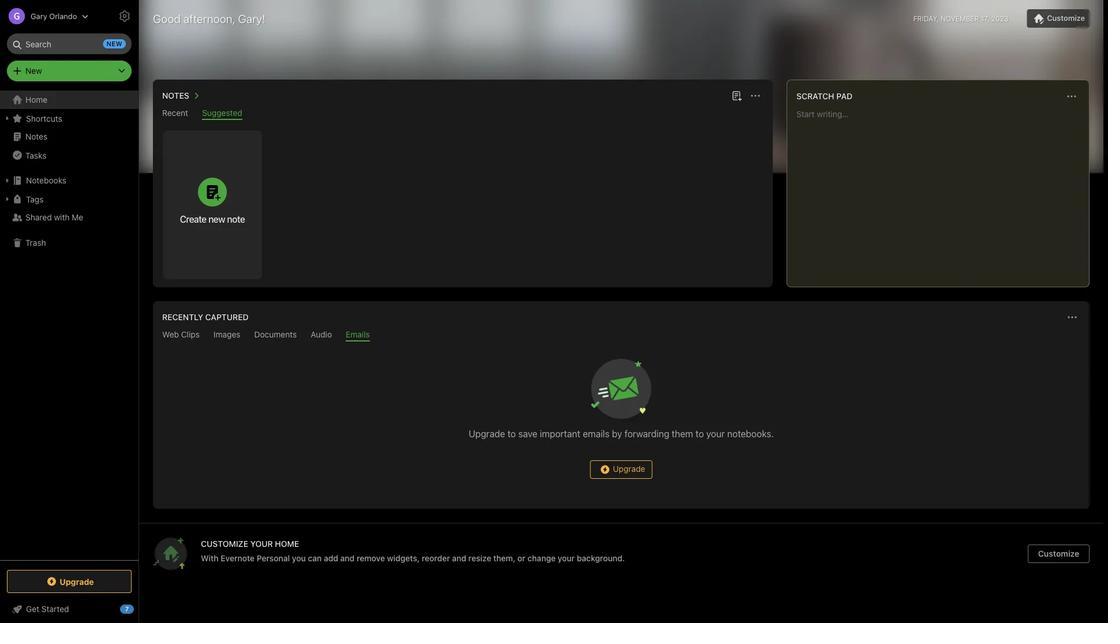 Task type: describe. For each thing, give the bounding box(es) containing it.
1 horizontal spatial more actions image
[[1066, 311, 1080, 324]]

tasks button
[[0, 146, 138, 165]]

scratch
[[797, 92, 835, 101]]

gary orlando
[[31, 12, 77, 20]]

audio tab
[[311, 330, 332, 342]]

recent
[[162, 108, 188, 118]]

notes link
[[0, 128, 138, 146]]

orlando
[[49, 12, 77, 20]]

captured
[[205, 313, 249, 322]]

started
[[41, 605, 69, 614]]

by
[[612, 429, 622, 440]]

trash
[[25, 238, 46, 248]]

add
[[324, 554, 338, 563]]

notebooks
[[26, 176, 66, 185]]

upgrade button
[[7, 570, 132, 594]]

emails
[[346, 330, 370, 339]]

Account field
[[0, 5, 89, 28]]

gary
[[31, 12, 47, 20]]

shared with me link
[[0, 208, 138, 227]]

evernote
[[221, 554, 255, 563]]

suggested
[[202, 108, 242, 118]]

tasks
[[25, 151, 46, 160]]

documents
[[254, 330, 297, 339]]

1 to from the left
[[508, 429, 516, 440]]

new search field
[[15, 33, 126, 54]]

create new note button
[[163, 130, 262, 279]]

home
[[275, 539, 299, 549]]

notes inside tree
[[25, 132, 47, 141]]

Start writing… text field
[[797, 109, 1089, 278]]

your
[[250, 539, 273, 549]]

them
[[672, 429, 693, 440]]

2 and from the left
[[452, 554, 467, 563]]

suggested tab panel
[[153, 120, 773, 288]]

your inside emails tab panel
[[707, 429, 725, 440]]

new inside search box
[[107, 40, 122, 48]]

1 and from the left
[[340, 554, 355, 563]]

good
[[153, 12, 181, 25]]

widgets,
[[387, 554, 420, 563]]

customize
[[201, 539, 248, 549]]

shortcuts
[[26, 114, 62, 123]]

tags
[[26, 194, 44, 204]]

tags button
[[0, 190, 138, 208]]

friday,
[[914, 14, 939, 23]]

background.
[[577, 554, 625, 563]]

more actions image
[[1065, 89, 1079, 103]]

your inside customize your home with evernote personal you can add and remove widgets, reorder and resize them, or change your background.
[[558, 554, 575, 563]]

audio
[[311, 330, 332, 339]]

create
[[180, 214, 206, 225]]

17,
[[981, 14, 990, 23]]

home
[[25, 95, 47, 104]]

me
[[72, 213, 83, 222]]

0 vertical spatial upgrade
[[469, 429, 505, 440]]

trash link
[[0, 234, 138, 252]]

Search text field
[[15, 33, 124, 54]]

pad
[[837, 92, 853, 101]]

more actions field for scratch pad
[[1064, 88, 1080, 104]]

afternoon,
[[183, 12, 235, 25]]

0 horizontal spatial more actions image
[[749, 89, 763, 103]]

1 vertical spatial customize
[[1038, 549, 1080, 559]]

scratch pad
[[797, 92, 853, 101]]

you
[[292, 554, 306, 563]]

or
[[518, 554, 526, 563]]



Task type: locate. For each thing, give the bounding box(es) containing it.
expand tags image
[[3, 195, 12, 204]]

forwarding
[[625, 429, 670, 440]]

2 to from the left
[[696, 429, 704, 440]]

1 vertical spatial upgrade
[[613, 464, 645, 474]]

web
[[162, 330, 179, 339]]

customize
[[1047, 14, 1085, 22], [1038, 549, 1080, 559]]

2 vertical spatial upgrade
[[60, 577, 94, 587]]

can
[[308, 554, 322, 563]]

recently
[[162, 313, 203, 322]]

upgrade up "help and learning task checklist" field
[[60, 577, 94, 587]]

suggested tab
[[202, 108, 242, 120]]

shared with me
[[25, 213, 83, 222]]

customize your home with evernote personal you can add and remove widgets, reorder and resize them, or change your background.
[[201, 539, 625, 563]]

2023
[[992, 14, 1009, 23]]

more actions field for recently captured
[[1065, 309, 1081, 326]]

0 horizontal spatial and
[[340, 554, 355, 563]]

more actions image
[[749, 89, 763, 103], [1066, 311, 1080, 324]]

upgrade down upgrade to save important emails by forwarding them to your notebooks.
[[613, 464, 645, 474]]

upgrade button
[[590, 461, 653, 479]]

1 vertical spatial customize button
[[1028, 545, 1090, 563]]

1 horizontal spatial upgrade
[[469, 429, 505, 440]]

images tab
[[214, 330, 240, 342]]

upgrade inside button
[[613, 464, 645, 474]]

customize button
[[1027, 9, 1090, 28], [1028, 545, 1090, 563]]

1 horizontal spatial new
[[208, 214, 225, 225]]

7
[[125, 606, 129, 613]]

0 vertical spatial your
[[707, 429, 725, 440]]

reorder
[[422, 554, 450, 563]]

shared
[[25, 213, 52, 222]]

Help and Learning task checklist field
[[0, 600, 139, 619]]

0 horizontal spatial your
[[558, 554, 575, 563]]

documents tab
[[254, 330, 297, 342]]

0 vertical spatial tab list
[[155, 108, 771, 120]]

and
[[340, 554, 355, 563], [452, 554, 467, 563]]

1 vertical spatial notes
[[25, 132, 47, 141]]

images
[[214, 330, 240, 339]]

1 horizontal spatial and
[[452, 554, 467, 563]]

0 vertical spatial customize
[[1047, 14, 1085, 22]]

to right them
[[696, 429, 704, 440]]

create new note
[[180, 214, 245, 225]]

new button
[[7, 61, 132, 81]]

your right them
[[707, 429, 725, 440]]

1 horizontal spatial notes
[[162, 91, 189, 100]]

your
[[707, 429, 725, 440], [558, 554, 575, 563]]

notes
[[162, 91, 189, 100], [25, 132, 47, 141]]

get started
[[26, 605, 69, 614]]

tree
[[0, 91, 139, 560]]

and left resize
[[452, 554, 467, 563]]

new left note
[[208, 214, 225, 225]]

recently captured button
[[160, 311, 249, 324]]

web clips tab
[[162, 330, 200, 342]]

emails tab panel
[[153, 342, 1090, 509]]

friday, november 17, 2023
[[914, 14, 1009, 23]]

with
[[201, 554, 219, 563]]

clips
[[181, 330, 200, 339]]

2 tab list from the top
[[155, 330, 1088, 342]]

expand notebooks image
[[3, 176, 12, 185]]

to left save
[[508, 429, 516, 440]]

upgrade inside popup button
[[60, 577, 94, 587]]

2 horizontal spatial upgrade
[[613, 464, 645, 474]]

important
[[540, 429, 581, 440]]

1 horizontal spatial to
[[696, 429, 704, 440]]

tab list for notes
[[155, 108, 771, 120]]

0 vertical spatial new
[[107, 40, 122, 48]]

your right change
[[558, 554, 575, 563]]

emails tab
[[346, 330, 370, 342]]

save
[[518, 429, 538, 440]]

1 vertical spatial tab list
[[155, 330, 1088, 342]]

0 vertical spatial more actions image
[[749, 89, 763, 103]]

good afternoon, gary!
[[153, 12, 265, 25]]

0 vertical spatial notes
[[162, 91, 189, 100]]

new down settings icon
[[107, 40, 122, 48]]

web clips
[[162, 330, 200, 339]]

notes button
[[160, 89, 203, 103]]

0 horizontal spatial new
[[107, 40, 122, 48]]

notes inside button
[[162, 91, 189, 100]]

personal
[[257, 554, 290, 563]]

to
[[508, 429, 516, 440], [696, 429, 704, 440]]

1 vertical spatial your
[[558, 554, 575, 563]]

with
[[54, 213, 70, 222]]

0 vertical spatial customize button
[[1027, 9, 1090, 28]]

tree containing home
[[0, 91, 139, 560]]

resize
[[469, 554, 491, 563]]

upgrade left save
[[469, 429, 505, 440]]

notes up 'tasks'
[[25, 132, 47, 141]]

gary!
[[238, 12, 265, 25]]

1 vertical spatial more actions image
[[1066, 311, 1080, 324]]

new inside button
[[208, 214, 225, 225]]

change
[[528, 554, 556, 563]]

upgrade
[[469, 429, 505, 440], [613, 464, 645, 474], [60, 577, 94, 587]]

new
[[107, 40, 122, 48], [208, 214, 225, 225]]

1 vertical spatial new
[[208, 214, 225, 225]]

new
[[25, 66, 42, 76]]

scratch pad button
[[794, 89, 853, 103]]

click to collapse image
[[134, 602, 143, 616]]

0 horizontal spatial upgrade
[[60, 577, 94, 587]]

get
[[26, 605, 39, 614]]

tab list containing recent
[[155, 108, 771, 120]]

shortcuts button
[[0, 109, 138, 128]]

More actions field
[[748, 88, 764, 104], [1064, 88, 1080, 104], [1065, 309, 1081, 326]]

november
[[941, 14, 979, 23]]

tab list for recently captured
[[155, 330, 1088, 342]]

notebooks.
[[728, 429, 774, 440]]

0 horizontal spatial notes
[[25, 132, 47, 141]]

notebooks link
[[0, 171, 138, 190]]

emails
[[583, 429, 610, 440]]

and right add
[[340, 554, 355, 563]]

tab list containing web clips
[[155, 330, 1088, 342]]

1 horizontal spatial your
[[707, 429, 725, 440]]

remove
[[357, 554, 385, 563]]

notes up recent
[[162, 91, 189, 100]]

tab list
[[155, 108, 771, 120], [155, 330, 1088, 342]]

0 horizontal spatial to
[[508, 429, 516, 440]]

recent tab
[[162, 108, 188, 120]]

settings image
[[118, 9, 132, 23]]

upgrade to save important emails by forwarding them to your notebooks.
[[469, 429, 774, 440]]

1 tab list from the top
[[155, 108, 771, 120]]

them,
[[494, 554, 516, 563]]

recently captured
[[162, 313, 249, 322]]

note
[[227, 214, 245, 225]]

home link
[[0, 91, 139, 109]]



Task type: vqa. For each thing, say whether or not it's contained in the screenshot.
that
no



